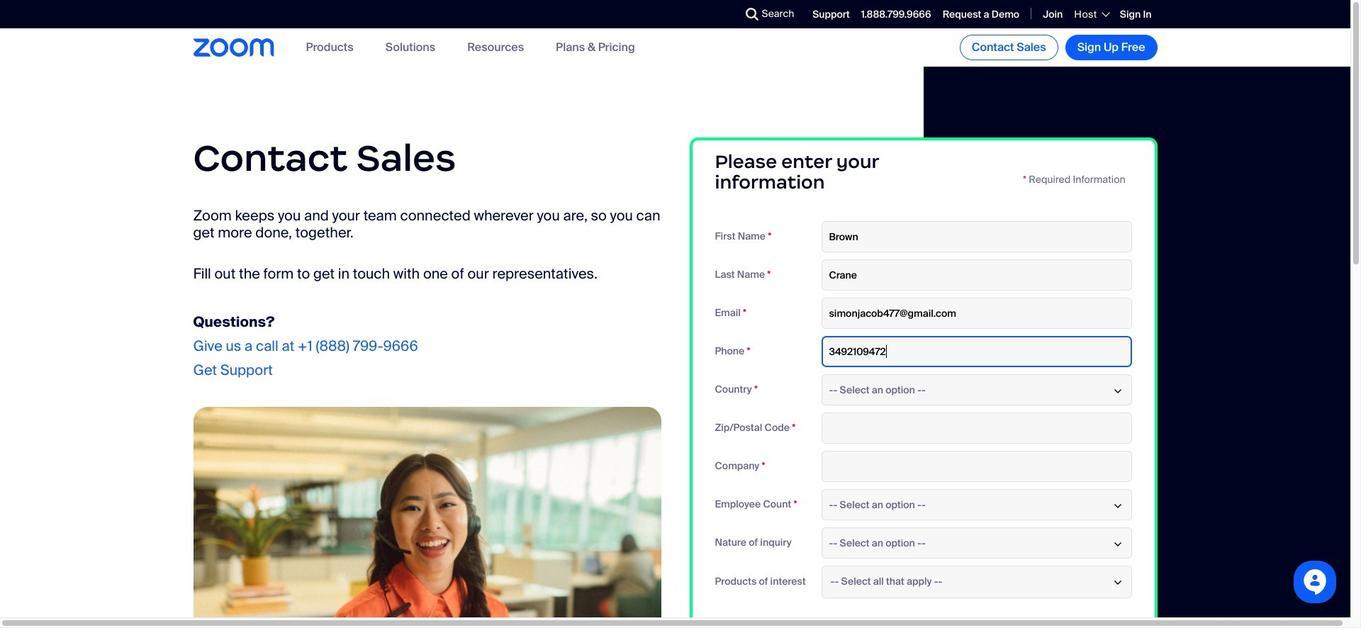 Task type: vqa. For each thing, say whether or not it's contained in the screenshot.
text field
yes



Task type: locate. For each thing, give the bounding box(es) containing it.
None text field
[[822, 221, 1132, 252], [822, 259, 1132, 291], [822, 413, 1132, 444], [822, 451, 1132, 482], [822, 221, 1132, 252], [822, 259, 1132, 291], [822, 413, 1132, 444], [822, 451, 1132, 482]]

zoom logo image
[[193, 38, 274, 57]]

customer support agent image
[[193, 407, 661, 628]]

search image
[[746, 8, 759, 21], [746, 8, 759, 21]]

None search field
[[694, 3, 749, 26]]

None text field
[[822, 336, 1132, 367]]



Task type: describe. For each thing, give the bounding box(es) containing it.
email@yourcompany.com text field
[[822, 298, 1132, 329]]



